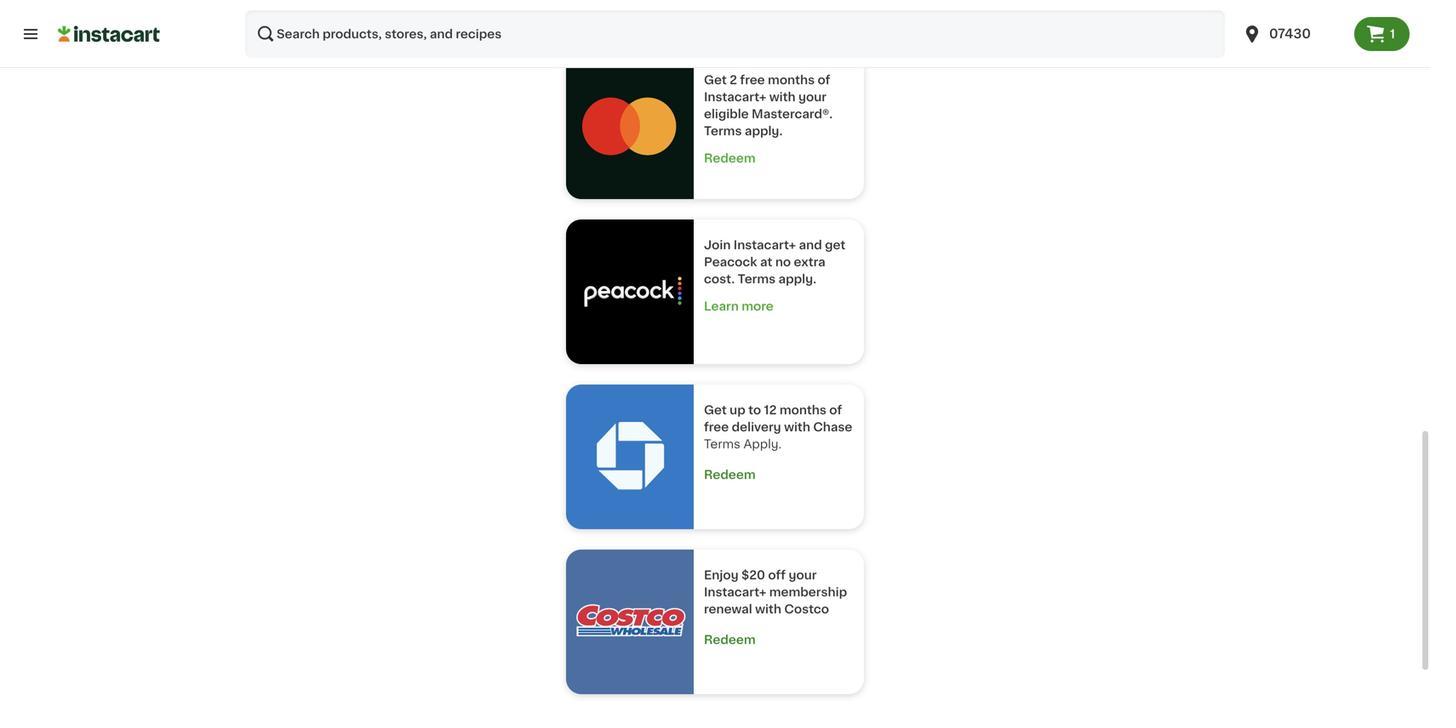 Task type: describe. For each thing, give the bounding box(es) containing it.
no
[[775, 256, 791, 268]]

get up to 12 months of free delivery with chase
[[704, 404, 853, 433]]

2
[[730, 74, 737, 86]]

more
[[742, 300, 774, 312]]

4 redeem button from the top
[[704, 621, 854, 649]]

5 redeem button from the top
[[704, 632, 756, 649]]

terms apply.
[[704, 421, 856, 450]]

2 redeem button from the top
[[704, 456, 854, 484]]

renewal
[[704, 604, 752, 615]]

learn more
[[704, 300, 774, 312]]

join instacart+ and get peacock at no extra cost. terms apply.
[[704, 239, 849, 285]]

instacart+ inside enjoy $20 off your instacart+ membership renewal with costco
[[704, 587, 767, 598]]

terms inside get 2 free months of instacart+ with your eligible mastercard®. terms apply.
[[704, 125, 742, 137]]

your inside enjoy $20 off your instacart+ membership renewal with costco
[[789, 570, 817, 581]]

Search field
[[245, 10, 1225, 58]]

chase
[[813, 421, 853, 433]]

months inside get 2 free months of instacart+ with your eligible mastercard®. terms apply.
[[768, 74, 815, 86]]

at
[[760, 256, 773, 268]]

3 redeem button from the top
[[704, 466, 756, 484]]

get
[[825, 239, 846, 251]]

apply. inside join instacart+ and get peacock at no extra cost. terms apply.
[[779, 273, 817, 285]]

1
[[1390, 28, 1395, 40]]

your inside get 2 free months of instacart+ with your eligible mastercard®. terms apply.
[[799, 91, 827, 103]]

with inside enjoy $20 off your instacart+ membership renewal with costco
[[755, 604, 782, 615]]

$20
[[742, 570, 765, 581]]

07430
[[1269, 28, 1311, 40]]



Task type: locate. For each thing, give the bounding box(es) containing it.
0 vertical spatial months
[[768, 74, 815, 86]]

1 07430 button from the left
[[1232, 10, 1355, 58]]

1 get from the top
[[704, 74, 727, 86]]

membership
[[769, 587, 847, 598]]

apply. down mastercard®.
[[745, 125, 783, 137]]

redeem for 1st redeem "button" from the bottom of the page
[[704, 634, 756, 646]]

with inside 'get up to 12 months of free delivery with chase'
[[784, 421, 810, 433]]

months up mastercard®.
[[768, 74, 815, 86]]

learn
[[704, 300, 739, 312]]

get left 'up'
[[704, 404, 727, 416]]

get for get up to 12 months of free delivery with chase
[[704, 404, 727, 416]]

0 vertical spatial terms
[[704, 125, 742, 137]]

2 redeem from the top
[[704, 469, 756, 481]]

with down off
[[755, 604, 782, 615]]

redeem down apply.
[[704, 469, 756, 481]]

terms down 'up'
[[704, 438, 741, 450]]

2 vertical spatial instacart+
[[704, 587, 767, 598]]

with up mastercard®.
[[769, 91, 796, 103]]

2 vertical spatial with
[[755, 604, 782, 615]]

1 vertical spatial get
[[704, 404, 727, 416]]

delivery
[[732, 421, 781, 433]]

free inside 'get up to 12 months of free delivery with chase'
[[704, 421, 729, 433]]

free left 'delivery'
[[704, 421, 729, 433]]

1 vertical spatial apply.
[[779, 273, 817, 285]]

get for get 2 free months of instacart+ with your eligible mastercard®. terms apply.
[[704, 74, 727, 86]]

redeem down eligible
[[704, 152, 756, 164]]

instacart+ up "renewal"
[[704, 587, 767, 598]]

enjoy $20 off your instacart+ membership renewal with costco
[[704, 570, 850, 615]]

redeem for first redeem "button" from the top
[[704, 152, 756, 164]]

terms down eligible
[[704, 125, 742, 137]]

apply. inside get 2 free months of instacart+ with your eligible mastercard®. terms apply.
[[745, 125, 783, 137]]

terms inside join instacart+ and get peacock at no extra cost. terms apply.
[[738, 273, 776, 285]]

of
[[818, 74, 831, 86], [830, 404, 842, 416]]

2 vertical spatial terms
[[704, 438, 741, 450]]

0 vertical spatial get
[[704, 74, 727, 86]]

get left the 2
[[704, 74, 727, 86]]

1 vertical spatial terms
[[738, 273, 776, 285]]

cost.
[[704, 273, 735, 285]]

instacart+ inside join instacart+ and get peacock at no extra cost. terms apply.
[[734, 239, 796, 251]]

0 vertical spatial of
[[818, 74, 831, 86]]

apply.
[[745, 125, 783, 137], [779, 273, 817, 285]]

0 horizontal spatial free
[[704, 421, 729, 433]]

your up mastercard®.
[[799, 91, 827, 103]]

instacart logo image
[[58, 24, 160, 44]]

terms inside terms apply.
[[704, 438, 741, 450]]

12
[[764, 404, 777, 416]]

1 redeem from the top
[[704, 152, 756, 164]]

free inside get 2 free months of instacart+ with your eligible mastercard®. terms apply.
[[740, 74, 765, 86]]

redeem down "renewal"
[[704, 634, 756, 646]]

with inside get 2 free months of instacart+ with your eligible mastercard®. terms apply.
[[769, 91, 796, 103]]

instacart+ down the 2
[[704, 91, 767, 103]]

None search field
[[245, 10, 1225, 58]]

peacock
[[704, 256, 757, 268]]

months right 12
[[780, 404, 827, 416]]

off
[[768, 570, 786, 581]]

free
[[740, 74, 765, 86], [704, 421, 729, 433]]

mastercard®.
[[752, 108, 833, 120]]

enjoy
[[704, 570, 739, 581]]

1 vertical spatial redeem
[[704, 469, 756, 481]]

get 2 free months of instacart+ with your eligible mastercard®. terms apply.
[[704, 74, 836, 137]]

terms
[[704, 125, 742, 137], [738, 273, 776, 285], [704, 438, 741, 450]]

2 vertical spatial redeem
[[704, 634, 756, 646]]

1 redeem button from the top
[[704, 150, 854, 167]]

get inside 'get up to 12 months of free delivery with chase'
[[704, 404, 727, 416]]

1 button
[[1355, 17, 1410, 51]]

and
[[799, 239, 822, 251]]

of up mastercard®.
[[818, 74, 831, 86]]

eligible
[[704, 108, 749, 120]]

terms down at
[[738, 273, 776, 285]]

instacart+
[[704, 91, 767, 103], [734, 239, 796, 251], [704, 587, 767, 598]]

up
[[730, 404, 746, 416]]

of inside 'get up to 12 months of free delivery with chase'
[[830, 404, 842, 416]]

costco
[[784, 604, 829, 615]]

with left chase
[[784, 421, 810, 433]]

2 07430 button from the left
[[1242, 10, 1344, 58]]

to
[[749, 404, 761, 416]]

months inside 'get up to 12 months of free delivery with chase'
[[780, 404, 827, 416]]

1 vertical spatial free
[[704, 421, 729, 433]]

redeem button
[[704, 150, 854, 167], [704, 456, 854, 484], [704, 466, 756, 484], [704, 621, 854, 649], [704, 632, 756, 649]]

get
[[704, 74, 727, 86], [704, 404, 727, 416]]

0 vertical spatial redeem
[[704, 152, 756, 164]]

your
[[799, 91, 827, 103], [789, 570, 817, 581]]

your up membership
[[789, 570, 817, 581]]

learn more button
[[704, 298, 854, 315]]

redeem for third redeem "button" from the bottom
[[704, 469, 756, 481]]

0 vertical spatial your
[[799, 91, 827, 103]]

join
[[704, 239, 731, 251]]

1 vertical spatial instacart+
[[734, 239, 796, 251]]

months
[[768, 74, 815, 86], [780, 404, 827, 416]]

3 redeem from the top
[[704, 634, 756, 646]]

2 get from the top
[[704, 404, 727, 416]]

instacart+ inside get 2 free months of instacart+ with your eligible mastercard®. terms apply.
[[704, 91, 767, 103]]

07430 button
[[1232, 10, 1355, 58], [1242, 10, 1344, 58]]

with
[[769, 91, 796, 103], [784, 421, 810, 433], [755, 604, 782, 615]]

1 vertical spatial of
[[830, 404, 842, 416]]

extra
[[794, 256, 826, 268]]

instacart+ up at
[[734, 239, 796, 251]]

1 vertical spatial your
[[789, 570, 817, 581]]

apply.
[[744, 438, 782, 450]]

free right the 2
[[740, 74, 765, 86]]

of up chase
[[830, 404, 842, 416]]

redeem
[[704, 152, 756, 164], [704, 469, 756, 481], [704, 634, 756, 646]]

apply. down extra
[[779, 273, 817, 285]]

1 vertical spatial with
[[784, 421, 810, 433]]

1 horizontal spatial free
[[740, 74, 765, 86]]

0 vertical spatial with
[[769, 91, 796, 103]]

1 vertical spatial months
[[780, 404, 827, 416]]

get inside get 2 free months of instacart+ with your eligible mastercard®. terms apply.
[[704, 74, 727, 86]]

of inside get 2 free months of instacart+ with your eligible mastercard®. terms apply.
[[818, 74, 831, 86]]

0 vertical spatial apply.
[[745, 125, 783, 137]]

0 vertical spatial free
[[740, 74, 765, 86]]

0 vertical spatial instacart+
[[704, 91, 767, 103]]



Task type: vqa. For each thing, say whether or not it's contained in the screenshot.
Sign up for an account
no



